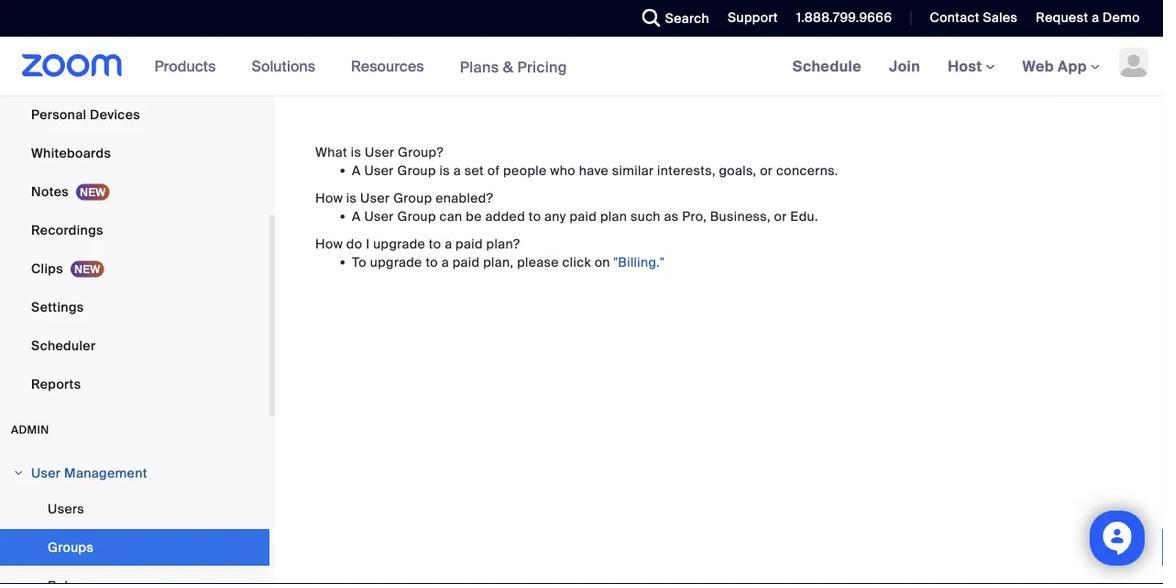 Task type: describe. For each thing, give the bounding box(es) containing it.
as
[[664, 208, 679, 225]]

plans
[[460, 57, 499, 76]]

solutions button
[[252, 37, 324, 95]]

users link
[[0, 491, 270, 527]]

personal
[[31, 106, 87, 123]]

schedule link
[[779, 37, 876, 95]]

web app
[[1023, 56, 1088, 76]]

concerns.
[[777, 162, 839, 179]]

contact sales
[[930, 9, 1018, 26]]

support
[[728, 9, 778, 26]]

profile picture image
[[1120, 48, 1149, 77]]

zoom logo image
[[22, 54, 123, 77]]

i
[[366, 235, 370, 252]]

how is user group enabled? a user group can be added to any paid plan such as pro, business, or edu.
[[315, 189, 819, 225]]

host
[[948, 56, 986, 76]]

to inside how is user group enabled? a user group can be added to any paid plan such as pro, business, or edu.
[[529, 208, 541, 225]]

sales
[[983, 9, 1018, 26]]

1 vertical spatial group
[[394, 189, 432, 206]]

app
[[1058, 56, 1088, 76]]

click
[[563, 254, 591, 271]]

is for a
[[351, 144, 362, 160]]

be
[[466, 208, 482, 225]]

right image
[[13, 468, 24, 479]]

similar
[[612, 162, 654, 179]]

demo
[[1103, 9, 1141, 26]]

product information navigation
[[141, 37, 581, 97]]

enabled?
[[436, 189, 493, 206]]

host button
[[948, 56, 995, 76]]

1.888.799.9666
[[797, 9, 893, 26]]

recordings
[[31, 221, 103, 238]]

solutions
[[252, 56, 316, 76]]

reports
[[31, 376, 81, 392]]

users
[[48, 500, 84, 517]]

side navigation navigation
[[0, 0, 275, 584]]

scheduler link
[[0, 327, 270, 364]]

clips link
[[0, 250, 270, 287]]

&
[[503, 57, 514, 76]]

personal devices
[[31, 106, 140, 123]]

or inside how is user group enabled? a user group can be added to any paid plan such as pro, business, or edu.
[[774, 208, 787, 225]]

set
[[465, 162, 484, 179]]

plan
[[601, 208, 627, 225]]

on
[[595, 254, 611, 271]]

1 vertical spatial to
[[429, 235, 441, 252]]

plans & pricing
[[460, 57, 568, 76]]

join
[[890, 56, 921, 76]]

added
[[486, 208, 525, 225]]

a inside what is user group? a user group is a set of people who have similar interests, goals, or concerns.
[[352, 162, 361, 179]]

request a demo
[[1037, 9, 1141, 26]]

scheduler
[[31, 337, 96, 354]]

what
[[315, 144, 348, 160]]

user management menu item
[[0, 456, 270, 491]]

contact
[[930, 9, 980, 26]]

0 vertical spatial upgrade
[[373, 235, 426, 252]]

how do i upgrade to a paid plan? to upgrade to a paid plan, please click on "billing."
[[315, 235, 665, 271]]

settings link
[[0, 289, 270, 326]]

user inside user management 'menu item'
[[31, 464, 61, 481]]

how for how do i upgrade to a paid plan? to upgrade to a paid plan, please click on "billing."
[[315, 235, 343, 252]]

web app button
[[1023, 56, 1100, 76]]

recordings link
[[0, 212, 270, 249]]

have
[[579, 162, 609, 179]]

such
[[631, 208, 661, 225]]

clips
[[31, 260, 63, 277]]

schedule
[[793, 56, 862, 76]]

1 vertical spatial paid
[[456, 235, 483, 252]]

please
[[517, 254, 559, 271]]

plan?
[[487, 235, 520, 252]]

whiteboards link
[[0, 135, 270, 171]]

goals,
[[719, 162, 757, 179]]

user management
[[31, 464, 147, 481]]

of
[[488, 162, 500, 179]]



Task type: locate. For each thing, give the bounding box(es) containing it.
2 how from the top
[[315, 235, 343, 252]]

plan,
[[483, 254, 514, 271]]

group?
[[398, 144, 444, 160]]

or
[[760, 162, 773, 179], [774, 208, 787, 225]]

management
[[64, 464, 147, 481]]

is for enabled?
[[346, 189, 357, 206]]

1 vertical spatial or
[[774, 208, 787, 225]]

groups link
[[0, 529, 270, 566]]

banner containing products
[[0, 37, 1164, 97]]

or left the edu.
[[774, 208, 787, 225]]

0 vertical spatial a
[[352, 162, 361, 179]]

2 vertical spatial is
[[346, 189, 357, 206]]

support link
[[714, 0, 783, 37], [728, 9, 778, 26]]

2 vertical spatial to
[[426, 254, 438, 271]]

who
[[550, 162, 576, 179]]

paid down be in the left top of the page
[[456, 235, 483, 252]]

1 horizontal spatial or
[[774, 208, 787, 225]]

settings
[[31, 298, 84, 315]]

user management menu
[[0, 491, 270, 584]]

products button
[[155, 37, 224, 95]]

is left "set" in the top left of the page
[[440, 162, 450, 179]]

1.888.799.9666 button up schedule link
[[797, 9, 893, 26]]

how left do
[[315, 235, 343, 252]]

upgrade
[[373, 235, 426, 252], [370, 254, 422, 271]]

notes link
[[0, 173, 270, 210]]

user
[[365, 144, 395, 160], [364, 162, 394, 179], [360, 189, 390, 206], [364, 208, 394, 225], [31, 464, 61, 481]]

"billing."
[[614, 254, 665, 271]]

whiteboards
[[31, 144, 111, 161]]

1 a from the top
[[352, 162, 361, 179]]

or right goals,
[[760, 162, 773, 179]]

personal devices link
[[0, 96, 270, 133]]

to left plan,
[[426, 254, 438, 271]]

2 a from the top
[[352, 208, 361, 225]]

group
[[397, 162, 436, 179], [394, 189, 432, 206], [397, 208, 436, 225]]

pro,
[[683, 208, 707, 225]]

or inside what is user group? a user group is a set of people who have similar interests, goals, or concerns.
[[760, 162, 773, 179]]

upgrade right i
[[373, 235, 426, 252]]

is up do
[[346, 189, 357, 206]]

0 vertical spatial how
[[315, 189, 343, 206]]

search
[[665, 10, 710, 27]]

how for how is user group enabled? a user group can be added to any paid plan such as pro, business, or edu.
[[315, 189, 343, 206]]

paid right any
[[570, 208, 597, 225]]

1 vertical spatial a
[[352, 208, 361, 225]]

paid
[[570, 208, 597, 225], [456, 235, 483, 252], [453, 254, 480, 271]]

web
[[1023, 56, 1055, 76]]

0 vertical spatial group
[[397, 162, 436, 179]]

1 vertical spatial how
[[315, 235, 343, 252]]

how inside how do i upgrade to a paid plan? to upgrade to a paid plan, please click on "billing."
[[315, 235, 343, 252]]

business,
[[710, 208, 771, 225]]

1 vertical spatial is
[[440, 162, 450, 179]]

request a demo link
[[1023, 0, 1164, 37], [1037, 9, 1141, 26]]

1 vertical spatial upgrade
[[370, 254, 422, 271]]

a inside what is user group? a user group is a set of people who have similar interests, goals, or concerns.
[[454, 162, 461, 179]]

admin
[[11, 423, 49, 437]]

a
[[352, 162, 361, 179], [352, 208, 361, 225]]

0 horizontal spatial or
[[760, 162, 773, 179]]

products
[[155, 56, 216, 76]]

interests,
[[658, 162, 716, 179]]

1.888.799.9666 button up schedule
[[783, 0, 897, 37]]

resources button
[[351, 37, 432, 95]]

paid left plan,
[[453, 254, 480, 271]]

1.888.799.9666 button
[[783, 0, 897, 37], [797, 9, 893, 26]]

contact sales link
[[916, 0, 1023, 37], [930, 9, 1018, 26]]

paid inside how is user group enabled? a user group can be added to any paid plan such as pro, business, or edu.
[[570, 208, 597, 225]]

any
[[545, 208, 566, 225]]

is inside how is user group enabled? a user group can be added to any paid plan such as pro, business, or edu.
[[346, 189, 357, 206]]

to left any
[[529, 208, 541, 225]]

personal menu menu
[[0, 0, 270, 404]]

how
[[315, 189, 343, 206], [315, 235, 343, 252]]

0 vertical spatial paid
[[570, 208, 597, 225]]

a
[[1092, 9, 1100, 26], [454, 162, 461, 179], [445, 235, 452, 252], [442, 254, 449, 271]]

resources
[[351, 56, 424, 76]]

is right what
[[351, 144, 362, 160]]

join link
[[876, 37, 935, 95]]

meetings navigation
[[779, 37, 1164, 97]]

what is user group? a user group is a set of people who have similar interests, goals, or concerns.
[[315, 144, 839, 179]]

0 vertical spatial to
[[529, 208, 541, 225]]

search button
[[629, 0, 714, 37]]

a inside how is user group enabled? a user group can be added to any paid plan such as pro, business, or edu.
[[352, 208, 361, 225]]

2 vertical spatial paid
[[453, 254, 480, 271]]

how inside how is user group enabled? a user group can be added to any paid plan such as pro, business, or edu.
[[315, 189, 343, 206]]

banner
[[0, 37, 1164, 97]]

can
[[440, 208, 463, 225]]

plans & pricing link
[[460, 57, 568, 76], [460, 57, 568, 76]]

groups
[[48, 539, 94, 556]]

0 vertical spatial or
[[760, 162, 773, 179]]

upgrade right to
[[370, 254, 422, 271]]

to
[[529, 208, 541, 225], [429, 235, 441, 252], [426, 254, 438, 271]]

edu.
[[791, 208, 819, 225]]

group inside what is user group? a user group is a set of people who have similar interests, goals, or concerns.
[[397, 162, 436, 179]]

"billing." link
[[614, 254, 665, 271]]

how down what
[[315, 189, 343, 206]]

to
[[352, 254, 367, 271]]

reports link
[[0, 366, 270, 403]]

1 how from the top
[[315, 189, 343, 206]]

do
[[346, 235, 363, 252]]

is
[[351, 144, 362, 160], [440, 162, 450, 179], [346, 189, 357, 206]]

0 vertical spatial is
[[351, 144, 362, 160]]

notes
[[31, 183, 69, 200]]

pricing
[[518, 57, 568, 76]]

devices
[[90, 106, 140, 123]]

2 vertical spatial group
[[397, 208, 436, 225]]

request
[[1037, 9, 1089, 26]]

people
[[504, 162, 547, 179]]

to down can
[[429, 235, 441, 252]]



Task type: vqa. For each thing, say whether or not it's contained in the screenshot.
ADDITIONAL
no



